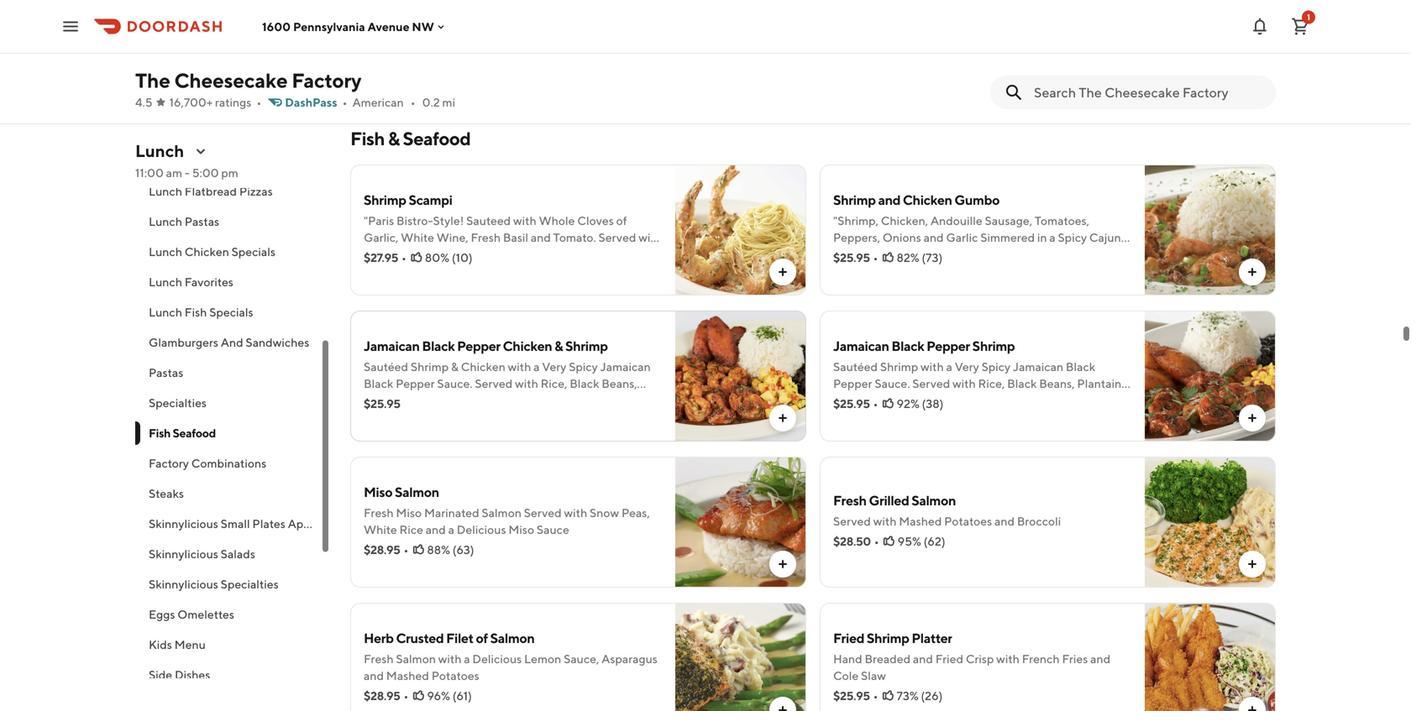 Task type: vqa. For each thing, say whether or not it's contained in the screenshot.


Task type: locate. For each thing, give the bounding box(es) containing it.
0 horizontal spatial white
[[364, 523, 397, 537]]

0 vertical spatial of
[[617, 214, 627, 228]]

2 vertical spatial &
[[451, 360, 459, 374]]

1 vertical spatial factory
[[149, 457, 189, 471]]

simmered
[[981, 231, 1036, 245]]

skinnylicious inside skinnylicious specialties 'button'
[[149, 578, 218, 592]]

fresh down sauteed
[[471, 231, 501, 245]]

0 horizontal spatial miso
[[364, 485, 393, 500]]

$27.95 down garlic,
[[364, 251, 398, 265]]

$28.95 for herb
[[364, 690, 400, 703]]

$27.95 • down rich
[[364, 46, 407, 60]]

cole
[[834, 669, 859, 683]]

1 pineapple from the left
[[496, 394, 550, 408]]

1 vertical spatial of
[[476, 631, 488, 647]]

fresh left grilled
[[834, 493, 867, 509]]

chicken breast sautéed with fresh mushrooms in a rich marsala wine sauce. served over bow-tie pasta
[[364, 9, 647, 40]]

• for 92% (38)
[[874, 397, 879, 411]]

2 $28.95 • from the top
[[364, 690, 409, 703]]

73%
[[897, 690, 919, 703]]

•
[[402, 46, 407, 60], [257, 95, 262, 109], [343, 95, 348, 109], [411, 95, 416, 109], [402, 251, 407, 265], [874, 251, 879, 265], [874, 397, 879, 411], [875, 535, 880, 549], [404, 543, 409, 557], [404, 690, 409, 703], [874, 690, 879, 703]]

skinnylicious small plates appetizers
[[149, 517, 346, 531]]

11:00 am - 5:00 pm
[[135, 166, 239, 180]]

1 beans, from the left
[[602, 377, 638, 391]]

spicy inside jamaican black pepper shrimp sautéed shrimp with a very spicy jamaican black pepper sauce. served with rice, black beans, plantains and marinated pineapple
[[982, 360, 1011, 374]]

1 horizontal spatial rice,
[[979, 377, 1005, 391]]

sauce.
[[466, 26, 501, 40], [437, 377, 473, 391], [875, 377, 911, 391]]

2 $27.95 from the top
[[364, 251, 398, 265]]

pineapple inside jamaican black pepper chicken & shrimp sautéed shrimp & chicken with a very spicy jamaican black pepper sauce. served with rice, black beans, plantains and marinated pineapple
[[496, 394, 550, 408]]

andouille
[[931, 214, 983, 228]]

1 horizontal spatial fried
[[936, 653, 964, 666]]

jamaican black pepper shrimp sautéed shrimp with a very spicy jamaican black pepper sauce. served with rice, black beans, plantains and marinated pineapple
[[834, 338, 1127, 408]]

2 vertical spatial $25.95 •
[[834, 690, 879, 703]]

dishes
[[175, 669, 210, 682]]

2 $25.95 • from the top
[[834, 397, 879, 411]]

pepper
[[457, 338, 501, 354], [927, 338, 971, 354], [396, 377, 435, 391], [834, 377, 873, 391]]

2 $28.95 from the top
[[364, 690, 400, 703]]

skinnylicious for skinnylicious salads
[[149, 548, 218, 561]]

chicken inside button
[[185, 245, 229, 259]]

dashpass •
[[285, 95, 348, 109]]

0 vertical spatial fried
[[834, 631, 865, 647]]

sauce. inside "chicken breast sautéed with fresh mushrooms in a rich marsala wine sauce. served over bow-tie pasta"
[[466, 26, 501, 40]]

0 horizontal spatial factory
[[149, 457, 189, 471]]

white left rice
[[364, 523, 397, 537]]

0 horizontal spatial rice,
[[541, 377, 568, 391]]

0 vertical spatial delicious
[[457, 523, 506, 537]]

lunch inside "button"
[[149, 215, 182, 229]]

miso salmon image
[[676, 457, 807, 588]]

0 vertical spatial factory
[[292, 68, 362, 92]]

lunch chicken specials button
[[135, 237, 330, 267]]

1 horizontal spatial &
[[451, 360, 459, 374]]

5:00
[[192, 166, 219, 180]]

1 vertical spatial specialties
[[221, 578, 279, 592]]

82% (73)
[[897, 251, 943, 265]]

1 horizontal spatial white
[[401, 231, 434, 245]]

shrimp
[[364, 192, 406, 208], [834, 192, 876, 208], [566, 338, 608, 354], [973, 338, 1016, 354], [411, 360, 449, 374], [881, 360, 919, 374], [867, 631, 910, 647]]

steaks button
[[135, 479, 330, 509]]

the cheesecake factory
[[135, 68, 362, 92]]

1 $28.95 • from the top
[[364, 543, 409, 557]]

mashed inside the herb crusted filet of salmon fresh salmon with a delicious lemon sauce, asparagus and mashed potatoes
[[386, 669, 429, 683]]

potatoes up (62)
[[945, 515, 993, 529]]

fried down platter
[[936, 653, 964, 666]]

92%
[[897, 397, 920, 411]]

2 vertical spatial fish
[[149, 427, 171, 440]]

pastas inside pastas button
[[149, 366, 184, 380]]

specialties inside 'button'
[[221, 578, 279, 592]]

served inside jamaican black pepper shrimp sautéed shrimp with a very spicy jamaican black pepper sauce. served with rice, black beans, plantains and marinated pineapple
[[913, 377, 951, 391]]

menus image
[[194, 145, 208, 158]]

"shrimp,
[[834, 214, 879, 228]]

marinated
[[438, 394, 494, 408], [856, 394, 911, 408], [424, 506, 480, 520]]

0 horizontal spatial plantains
[[364, 394, 413, 408]]

lunch fish specials button
[[135, 298, 330, 328]]

with inside fresh grilled salmon served with mashed potatoes and broccoli
[[874, 515, 897, 529]]

in inside "chicken breast sautéed with fresh mushrooms in a rich marsala wine sauce. served over bow-tie pasta"
[[618, 9, 628, 23]]

factory inside 'button'
[[149, 457, 189, 471]]

with inside "miso salmon fresh miso marinated salmon served with snow peas, white rice and a delicious miso sauce"
[[564, 506, 588, 520]]

marinated inside "miso salmon fresh miso marinated salmon served with snow peas, white rice and a delicious miso sauce"
[[424, 506, 480, 520]]

1 horizontal spatial plantains
[[1078, 377, 1127, 391]]

$27.95 • for 80% (10)
[[364, 251, 407, 265]]

specialties
[[149, 396, 207, 410], [221, 578, 279, 592]]

specials down lunch favorites button
[[209, 305, 253, 319]]

96% (61)
[[427, 690, 472, 703]]

1 vertical spatial white
[[1081, 248, 1115, 261]]

combinations
[[191, 457, 267, 471]]

2 horizontal spatial white
[[1081, 248, 1115, 261]]

delicious down "filet"
[[473, 653, 522, 666]]

lunch favorites
[[149, 275, 234, 289]]

1 horizontal spatial pineapple
[[914, 394, 968, 408]]

skinnylicious inside skinnylicious small plates appetizers button
[[149, 517, 218, 531]]

0 vertical spatial fish
[[350, 128, 385, 150]]

0 vertical spatial potatoes
[[945, 515, 993, 529]]

1 vertical spatial $27.95 •
[[364, 251, 407, 265]]

flatbread
[[185, 184, 237, 198]]

lunch flatbread pizzas button
[[135, 176, 330, 207]]

sautéed
[[448, 9, 492, 23], [364, 360, 409, 374], [834, 360, 878, 374]]

sauteed
[[467, 214, 511, 228]]

delicious inside the herb crusted filet of salmon fresh salmon with a delicious lemon sauce, asparagus and mashed potatoes
[[473, 653, 522, 666]]

1 $27.95 from the top
[[364, 46, 398, 60]]

1 horizontal spatial in
[[1038, 231, 1048, 245]]

plantains inside jamaican black pepper chicken & shrimp sautéed shrimp & chicken with a very spicy jamaican black pepper sauce. served with rice, black beans, plantains and marinated pineapple
[[364, 394, 413, 408]]

$25.95 • down cole
[[834, 690, 879, 703]]

0 horizontal spatial pastas
[[149, 366, 184, 380]]

factory up dashpass •
[[292, 68, 362, 92]]

Item Search search field
[[1035, 83, 1263, 102]]

fish up factory combinations
[[149, 427, 171, 440]]

of right cloves
[[617, 214, 627, 228]]

• down slaw
[[874, 690, 879, 703]]

1 vertical spatial $28.95
[[364, 690, 400, 703]]

spicy inside shrimp and chicken gumbo "shrimp, chicken, andouille sausage, tomatoes, peppers, onions and garlic simmered in a spicy cajun style broth with cream. topped with steamed white rice"
[[1059, 231, 1088, 245]]

seafood down the 0.2
[[403, 128, 471, 150]]

salmon
[[395, 485, 439, 500], [912, 493, 956, 509], [482, 506, 522, 520], [491, 631, 535, 647], [396, 653, 436, 666]]

side dishes button
[[135, 661, 330, 691]]

0 horizontal spatial in
[[618, 9, 628, 23]]

and
[[879, 192, 901, 208], [531, 231, 551, 245], [924, 231, 944, 245], [416, 394, 436, 408], [834, 394, 854, 408], [995, 515, 1015, 529], [426, 523, 446, 537], [913, 653, 934, 666], [1091, 653, 1111, 666], [364, 669, 384, 683]]

in
[[618, 9, 628, 23], [1038, 231, 1048, 245]]

2 very from the left
[[955, 360, 980, 374]]

$27.95 for 87%
[[364, 46, 398, 60]]

1 items, open order cart image
[[1291, 16, 1311, 37]]

0 vertical spatial skinnylicious
[[149, 517, 218, 531]]

and inside shrimp scampi "paris bistro-style! sauteed with whole cloves of garlic, white wine, fresh basil and tomato. served with angel hair pasta"
[[531, 231, 551, 245]]

add item to cart image for shrimp and chicken gumbo
[[1246, 266, 1260, 279]]

miso salmon fresh miso marinated salmon served with snow peas, white rice and a delicious miso sauce
[[364, 485, 650, 537]]

a inside jamaican black pepper shrimp sautéed shrimp with a very spicy jamaican black pepper sauce. served with rice, black beans, plantains and marinated pineapple
[[947, 360, 953, 374]]

1 vertical spatial specials
[[209, 305, 253, 319]]

(61)
[[453, 690, 472, 703]]

0 horizontal spatial seafood
[[173, 427, 216, 440]]

white down bistro-
[[401, 231, 434, 245]]

served
[[504, 26, 542, 40], [599, 231, 637, 245], [475, 377, 513, 391], [913, 377, 951, 391], [524, 506, 562, 520], [834, 515, 871, 529]]

fish for fish seafood
[[149, 427, 171, 440]]

delicious up (63)
[[457, 523, 506, 537]]

with inside the herb crusted filet of salmon fresh salmon with a delicious lemon sauce, asparagus and mashed potatoes
[[439, 653, 462, 666]]

skinnylicious for skinnylicious small plates appetizers
[[149, 517, 218, 531]]

factory
[[292, 68, 362, 92], [149, 457, 189, 471]]

skinnylicious inside skinnylicious salads button
[[149, 548, 218, 561]]

add item to cart image for jamaican black pepper chicken & shrimp
[[777, 412, 790, 425]]

a inside "miso salmon fresh miso marinated salmon served with snow peas, white rice and a delicious miso sauce"
[[448, 523, 455, 537]]

beans, inside jamaican black pepper chicken & shrimp sautéed shrimp & chicken with a very spicy jamaican black pepper sauce. served with rice, black beans, plantains and marinated pineapple
[[602, 377, 638, 391]]

0 vertical spatial $25.95 •
[[834, 251, 879, 265]]

0 vertical spatial $27.95 •
[[364, 46, 407, 60]]

0 horizontal spatial spicy
[[569, 360, 598, 374]]

nw
[[412, 20, 434, 33]]

1 vertical spatial $27.95
[[364, 251, 398, 265]]

80% (10)
[[425, 251, 473, 265]]

2 horizontal spatial &
[[555, 338, 563, 354]]

$28.95 down rice
[[364, 543, 400, 557]]

0 horizontal spatial pineapple
[[496, 394, 550, 408]]

$28.50
[[834, 535, 871, 549]]

2 pineapple from the left
[[914, 394, 968, 408]]

white down cajun
[[1081, 248, 1115, 261]]

• right $28.50 on the right bottom
[[875, 535, 880, 549]]

in up pasta
[[618, 9, 628, 23]]

0 vertical spatial $28.95
[[364, 543, 400, 557]]

0 vertical spatial $28.95 •
[[364, 543, 409, 557]]

2 beans, from the left
[[1040, 377, 1075, 391]]

• down peppers,
[[874, 251, 879, 265]]

2 skinnylicious from the top
[[149, 548, 218, 561]]

notification bell image
[[1251, 16, 1271, 37]]

pastas
[[185, 215, 219, 229], [149, 366, 184, 380]]

2 rice, from the left
[[979, 377, 1005, 391]]

potatoes up 96% (61)
[[432, 669, 480, 683]]

the
[[135, 68, 170, 92]]

very inside jamaican black pepper chicken & shrimp sautéed shrimp & chicken with a very spicy jamaican black pepper sauce. served with rice, black beans, plantains and marinated pineapple
[[542, 360, 567, 374]]

skinnylicious up skinnylicious specialties
[[149, 548, 218, 561]]

1 $27.95 • from the top
[[364, 46, 407, 60]]

1600 pennsylvania avenue nw button
[[262, 20, 448, 33]]

herb
[[364, 631, 394, 647]]

1 horizontal spatial specialties
[[221, 578, 279, 592]]

1 horizontal spatial of
[[617, 214, 627, 228]]

fresh grilled salmon served with mashed potatoes and broccoli
[[834, 493, 1062, 529]]

• right the angel
[[402, 251, 407, 265]]

fresh up the over
[[520, 9, 550, 23]]

$25.95 • down peppers,
[[834, 251, 879, 265]]

mashed
[[899, 515, 942, 529], [386, 669, 429, 683]]

1 horizontal spatial very
[[955, 360, 980, 374]]

fish for fish & seafood
[[350, 128, 385, 150]]

delicious inside "miso salmon fresh miso marinated salmon served with snow peas, white rice and a delicious miso sauce"
[[457, 523, 506, 537]]

platter
[[912, 631, 953, 647]]

1 horizontal spatial spicy
[[982, 360, 1011, 374]]

served inside shrimp scampi "paris bistro-style! sauteed with whole cloves of garlic, white wine, fresh basil and tomato. served with angel hair pasta"
[[599, 231, 637, 245]]

0 vertical spatial pastas
[[185, 215, 219, 229]]

white inside shrimp and chicken gumbo "shrimp, chicken, andouille sausage, tomatoes, peppers, onions and garlic simmered in a spicy cajun style broth with cream. topped with steamed white rice"
[[1081, 248, 1115, 261]]

1 vertical spatial skinnylicious
[[149, 548, 218, 561]]

mi
[[443, 95, 456, 109]]

1 horizontal spatial pastas
[[185, 215, 219, 229]]

in up steamed
[[1038, 231, 1048, 245]]

1 horizontal spatial sautéed
[[448, 9, 492, 23]]

2 $27.95 • from the top
[[364, 251, 407, 265]]

1 horizontal spatial miso
[[396, 506, 422, 520]]

asparagus
[[602, 653, 658, 666]]

0 horizontal spatial sautéed
[[364, 360, 409, 374]]

scampi
[[409, 192, 453, 208]]

and inside "miso salmon fresh miso marinated salmon served with snow peas, white rice and a delicious miso sauce"
[[426, 523, 446, 537]]

1 vertical spatial in
[[1038, 231, 1048, 245]]

fish down lunch favorites
[[185, 305, 207, 319]]

0 horizontal spatial of
[[476, 631, 488, 647]]

$28.95 • down rice
[[364, 543, 409, 557]]

0 vertical spatial &
[[388, 128, 400, 150]]

• left 92%
[[874, 397, 879, 411]]

add item to cart image
[[777, 266, 790, 279], [1246, 266, 1260, 279], [777, 412, 790, 425], [777, 558, 790, 571], [1246, 558, 1260, 571], [777, 704, 790, 712], [1246, 704, 1260, 712]]

pastas down lunch flatbread pizzas
[[185, 215, 219, 229]]

$27.95 down rich
[[364, 46, 398, 60]]

white inside "miso salmon fresh miso marinated salmon served with snow peas, white rice and a delicious miso sauce"
[[364, 523, 397, 537]]

chicken inside "chicken breast sautéed with fresh mushrooms in a rich marsala wine sauce. served over bow-tie pasta"
[[364, 9, 409, 23]]

$28.95 for miso
[[364, 543, 400, 557]]

$25.95 for shrimp
[[834, 251, 870, 265]]

add item to cart image for herb crusted filet of salmon
[[777, 704, 790, 712]]

$27.95 for 80%
[[364, 251, 398, 265]]

0 horizontal spatial beans,
[[602, 377, 638, 391]]

1 horizontal spatial beans,
[[1040, 377, 1075, 391]]

$28.95
[[364, 543, 400, 557], [364, 690, 400, 703]]

marinated inside jamaican black pepper chicken & shrimp sautéed shrimp & chicken with a very spicy jamaican black pepper sauce. served with rice, black beans, plantains and marinated pineapple
[[438, 394, 494, 408]]

white
[[401, 231, 434, 245], [1081, 248, 1115, 261], [364, 523, 397, 537]]

2 horizontal spatial sautéed
[[834, 360, 878, 374]]

ratings
[[215, 95, 252, 109]]

fried
[[834, 631, 865, 647], [936, 653, 964, 666]]

1 skinnylicious from the top
[[149, 517, 218, 531]]

$28.95 left 96%
[[364, 690, 400, 703]]

beans,
[[602, 377, 638, 391], [1040, 377, 1075, 391]]

mashed inside fresh grilled salmon served with mashed potatoes and broccoli
[[899, 515, 942, 529]]

pastas down glamburgers in the left of the page
[[149, 366, 184, 380]]

garlic
[[947, 231, 979, 245]]

fish down american
[[350, 128, 385, 150]]

fried up hand
[[834, 631, 865, 647]]

0 vertical spatial seafood
[[403, 128, 471, 150]]

0 horizontal spatial very
[[542, 360, 567, 374]]

fresh down 'herb'
[[364, 653, 394, 666]]

1600 pennsylvania avenue nw
[[262, 20, 434, 33]]

mashed up 96%
[[386, 669, 429, 683]]

0 vertical spatial specialties
[[149, 396, 207, 410]]

2 vertical spatial skinnylicious
[[149, 578, 218, 592]]

specialties button
[[135, 388, 330, 419]]

0 vertical spatial miso
[[364, 485, 393, 500]]

shrimp scampi image
[[676, 165, 807, 296]]

0 horizontal spatial potatoes
[[432, 669, 480, 683]]

seafood up factory combinations
[[173, 427, 216, 440]]

a inside "chicken breast sautéed with fresh mushrooms in a rich marsala wine sauce. served over bow-tie pasta"
[[630, 9, 636, 23]]

1 $25.95 • from the top
[[834, 251, 879, 265]]

1 vertical spatial $25.95 •
[[834, 397, 879, 411]]

fresh grilled salmon image
[[1146, 457, 1277, 588]]

1 $28.95 from the top
[[364, 543, 400, 557]]

0 vertical spatial specials
[[232, 245, 276, 259]]

$25.95 • left 92%
[[834, 397, 879, 411]]

add item to cart image for shrimp scampi
[[777, 266, 790, 279]]

sauce. inside jamaican black pepper chicken & shrimp sautéed shrimp & chicken with a very spicy jamaican black pepper sauce. served with rice, black beans, plantains and marinated pineapple
[[437, 377, 473, 391]]

specialties up the fish seafood
[[149, 396, 207, 410]]

0 vertical spatial plantains
[[1078, 377, 1127, 391]]

specials for lunch chicken specials
[[232, 245, 276, 259]]

pennsylvania
[[293, 20, 365, 33]]

1 rice, from the left
[[541, 377, 568, 391]]

rice
[[400, 523, 424, 537]]

potatoes inside fresh grilled salmon served with mashed potatoes and broccoli
[[945, 515, 993, 529]]

0 horizontal spatial mashed
[[386, 669, 429, 683]]

• down rice
[[404, 543, 409, 557]]

80%
[[425, 251, 450, 265]]

black
[[422, 338, 455, 354], [892, 338, 925, 354], [1066, 360, 1096, 374], [364, 377, 394, 391], [570, 377, 600, 391], [1008, 377, 1037, 391]]

skinnylicious up eggs omelettes
[[149, 578, 218, 592]]

1 vertical spatial potatoes
[[432, 669, 480, 683]]

$28.95 •
[[364, 543, 409, 557], [364, 690, 409, 703]]

3 skinnylicious from the top
[[149, 578, 218, 592]]

$27.95 • down garlic,
[[364, 251, 407, 265]]

2 vertical spatial miso
[[509, 523, 535, 537]]

0 vertical spatial $27.95
[[364, 46, 398, 60]]

hair
[[398, 248, 420, 261]]

• down marsala on the left
[[402, 46, 407, 60]]

skinnylicious down the steaks
[[149, 517, 218, 531]]

sautéed inside jamaican black pepper chicken & shrimp sautéed shrimp & chicken with a very spicy jamaican black pepper sauce. served with rice, black beans, plantains and marinated pineapple
[[364, 360, 409, 374]]

2 horizontal spatial spicy
[[1059, 231, 1088, 245]]

1 vertical spatial pastas
[[149, 366, 184, 380]]

hand
[[834, 653, 863, 666]]

shrimp inside shrimp and chicken gumbo "shrimp, chicken, andouille sausage, tomatoes, peppers, onions and garlic simmered in a spicy cajun style broth with cream. topped with steamed white rice"
[[834, 192, 876, 208]]

0 horizontal spatial specialties
[[149, 396, 207, 410]]

3 $25.95 • from the top
[[834, 690, 879, 703]]

shrimp and chicken gumbo "shrimp, chicken, andouille sausage, tomatoes, peppers, onions and garlic simmered in a spicy cajun style broth with cream. topped with steamed white rice"
[[834, 192, 1122, 278]]

1 button
[[1284, 10, 1318, 43]]

1 vertical spatial plantains
[[364, 394, 413, 408]]

1 horizontal spatial potatoes
[[945, 515, 993, 529]]

1 horizontal spatial fish
[[185, 305, 207, 319]]

served inside fresh grilled salmon served with mashed potatoes and broccoli
[[834, 515, 871, 529]]

$28.95 • left 96%
[[364, 690, 409, 703]]

1 vertical spatial delicious
[[473, 653, 522, 666]]

0 vertical spatial in
[[618, 9, 628, 23]]

crusted
[[396, 631, 444, 647]]

1 vertical spatial mashed
[[386, 669, 429, 683]]

0 horizontal spatial fish
[[149, 427, 171, 440]]

2 horizontal spatial fish
[[350, 128, 385, 150]]

specials down the lunch pastas "button"
[[232, 245, 276, 259]]

mashed up 95% (62) on the bottom right of page
[[899, 515, 942, 529]]

of right "filet"
[[476, 631, 488, 647]]

fresh right appetizers
[[364, 506, 394, 520]]

0 vertical spatial mashed
[[899, 515, 942, 529]]

whole
[[539, 214, 575, 228]]

and inside jamaican black pepper chicken & shrimp sautéed shrimp & chicken with a very spicy jamaican black pepper sauce. served with rice, black beans, plantains and marinated pineapple
[[416, 394, 436, 408]]

of
[[617, 214, 627, 228], [476, 631, 488, 647]]

1 vertical spatial $28.95 •
[[364, 690, 409, 703]]

$27.95
[[364, 46, 398, 60], [364, 251, 398, 265]]

1 horizontal spatial factory
[[292, 68, 362, 92]]

white inside shrimp scampi "paris bistro-style! sauteed with whole cloves of garlic, white wine, fresh basil and tomato. served with angel hair pasta"
[[401, 231, 434, 245]]

factory up the steaks
[[149, 457, 189, 471]]

$25.95 for jamaican
[[834, 397, 870, 411]]

16,700+
[[169, 95, 213, 109]]

2 vertical spatial white
[[364, 523, 397, 537]]

crisp
[[966, 653, 995, 666]]

and inside the herb crusted filet of salmon fresh salmon with a delicious lemon sauce, asparagus and mashed potatoes
[[364, 669, 384, 683]]

shrimp and chicken gumbo image
[[1146, 165, 1277, 296]]

• left 96%
[[404, 690, 409, 703]]

0 vertical spatial white
[[401, 231, 434, 245]]

1 very from the left
[[542, 360, 567, 374]]

1 vertical spatial fish
[[185, 305, 207, 319]]

1 horizontal spatial mashed
[[899, 515, 942, 529]]

16,700+ ratings •
[[169, 95, 262, 109]]

specialties down salads
[[221, 578, 279, 592]]

1 vertical spatial miso
[[396, 506, 422, 520]]

small
[[221, 517, 250, 531]]

broccoli
[[1018, 515, 1062, 529]]



Task type: describe. For each thing, give the bounding box(es) containing it.
tomatoes,
[[1035, 214, 1090, 228]]

• left the 0.2
[[411, 95, 416, 109]]

95% (62)
[[898, 535, 946, 549]]

specials for lunch fish specials
[[209, 305, 253, 319]]

fresh inside "miso salmon fresh miso marinated salmon served with snow peas, white rice and a delicious miso sauce"
[[364, 506, 394, 520]]

fried shrimp platter image
[[1146, 603, 1277, 712]]

lunch for lunch pastas
[[149, 215, 182, 229]]

• down the cheesecake factory
[[257, 95, 262, 109]]

shrimp inside fried shrimp platter hand breaded and fried crisp with french fries and cole slaw
[[867, 631, 910, 647]]

pineapple inside jamaican black pepper shrimp sautéed shrimp with a very spicy jamaican black pepper sauce. served with rice, black beans, plantains and marinated pineapple
[[914, 394, 968, 408]]

and inside jamaican black pepper shrimp sautéed shrimp with a very spicy jamaican black pepper sauce. served with rice, black beans, plantains and marinated pineapple
[[834, 394, 854, 408]]

of inside shrimp scampi "paris bistro-style! sauteed with whole cloves of garlic, white wine, fresh basil and tomato. served with angel hair pasta"
[[617, 214, 627, 228]]

(63)
[[453, 543, 474, 557]]

pm
[[221, 166, 239, 180]]

with inside "chicken breast sautéed with fresh mushrooms in a rich marsala wine sauce. served over bow-tie pasta"
[[495, 9, 518, 23]]

1 vertical spatial seafood
[[173, 427, 216, 440]]

eggs omelettes button
[[135, 600, 330, 630]]

• for 82% (73)
[[874, 251, 879, 265]]

and inside fresh grilled salmon served with mashed potatoes and broccoli
[[995, 515, 1015, 529]]

tie
[[598, 26, 615, 40]]

beans, inside jamaican black pepper shrimp sautéed shrimp with a very spicy jamaican black pepper sauce. served with rice, black beans, plantains and marinated pineapple
[[1040, 377, 1075, 391]]

pastas inside the lunch pastas "button"
[[185, 215, 219, 229]]

peas,
[[622, 506, 650, 520]]

cheesecake
[[174, 68, 288, 92]]

add item to cart image for fresh grilled salmon
[[1246, 558, 1260, 571]]

over
[[544, 26, 567, 40]]

1
[[1308, 12, 1311, 22]]

rice, inside jamaican black pepper shrimp sautéed shrimp with a very spicy jamaican black pepper sauce. served with rice, black beans, plantains and marinated pineapple
[[979, 377, 1005, 391]]

chicken,
[[881, 214, 929, 228]]

in inside shrimp and chicken gumbo "shrimp, chicken, andouille sausage, tomatoes, peppers, onions and garlic simmered in a spicy cajun style broth with cream. topped with steamed white rice"
[[1038, 231, 1048, 245]]

lunch for lunch flatbread pizzas
[[149, 184, 182, 198]]

lunch fish specials
[[149, 305, 253, 319]]

broth
[[863, 248, 894, 261]]

• for 80% (10)
[[402, 251, 407, 265]]

1 vertical spatial &
[[555, 338, 563, 354]]

potatoes inside the herb crusted filet of salmon fresh salmon with a delicious lemon sauce, asparagus and mashed potatoes
[[432, 669, 480, 683]]

1 horizontal spatial seafood
[[403, 128, 471, 150]]

11:00
[[135, 166, 164, 180]]

cajun
[[1090, 231, 1122, 245]]

1 vertical spatial fried
[[936, 653, 964, 666]]

82%
[[897, 251, 920, 265]]

kids
[[149, 638, 172, 652]]

jamaican black pepper shrimp image
[[1146, 311, 1277, 442]]

eggs omelettes
[[149, 608, 234, 622]]

0.2
[[422, 95, 440, 109]]

breast
[[411, 9, 445, 23]]

marinated inside jamaican black pepper shrimp sautéed shrimp with a very spicy jamaican black pepper sauce. served with rice, black beans, plantains and marinated pineapple
[[856, 394, 911, 408]]

salmon inside fresh grilled salmon served with mashed potatoes and broccoli
[[912, 493, 956, 509]]

side dishes
[[149, 669, 210, 682]]

jamaican black pepper chicken & shrimp sautéed shrimp & chicken with a very spicy jamaican black pepper sauce. served with rice, black beans, plantains and marinated pineapple
[[364, 338, 651, 408]]

specialties inside button
[[149, 396, 207, 410]]

$28.50 •
[[834, 535, 880, 549]]

skinnylicious small plates appetizers button
[[135, 509, 346, 540]]

herb crusted filet of salmon fresh salmon with a delicious lemon sauce, asparagus and mashed potatoes
[[364, 631, 658, 683]]

lunch pastas
[[149, 215, 219, 229]]

92% (38)
[[897, 397, 944, 411]]

am
[[166, 166, 182, 180]]

served inside "chicken breast sautéed with fresh mushrooms in a rich marsala wine sauce. served over bow-tie pasta"
[[504, 26, 542, 40]]

rice"
[[834, 264, 862, 278]]

plates
[[252, 517, 286, 531]]

1600
[[262, 20, 291, 33]]

lunch for lunch favorites
[[149, 275, 182, 289]]

with inside fried shrimp platter hand breaded and fried crisp with french fries and cole slaw
[[997, 653, 1020, 666]]

• for 95% (62)
[[875, 535, 880, 549]]

lunch favorites button
[[135, 267, 330, 298]]

add item to cart image for miso salmon
[[777, 558, 790, 571]]

add item to cart image
[[1246, 412, 1260, 425]]

skinnylicious for skinnylicious specialties
[[149, 578, 218, 592]]

sauce,
[[564, 653, 600, 666]]

a inside the herb crusted filet of salmon fresh salmon with a delicious lemon sauce, asparagus and mashed potatoes
[[464, 653, 470, 666]]

fish inside button
[[185, 305, 207, 319]]

and
[[221, 336, 243, 350]]

sautéed inside "chicken breast sautéed with fresh mushrooms in a rich marsala wine sauce. served over bow-tie pasta"
[[448, 9, 492, 23]]

• for 73% (26)
[[874, 690, 879, 703]]

sauce. inside jamaican black pepper shrimp sautéed shrimp with a very spicy jamaican black pepper sauce. served with rice, black beans, plantains and marinated pineapple
[[875, 377, 911, 391]]

"paris
[[364, 214, 394, 228]]

(26)
[[921, 690, 943, 703]]

kids menu
[[149, 638, 206, 652]]

factory combinations
[[149, 457, 267, 471]]

fresh inside shrimp scampi "paris bistro-style! sauteed with whole cloves of garlic, white wine, fresh basil and tomato. served with angel hair pasta"
[[471, 231, 501, 245]]

style
[[834, 248, 861, 261]]

add item to cart image for fried shrimp platter
[[1246, 704, 1260, 712]]

lunch for lunch fish specials
[[149, 305, 182, 319]]

jamaican black pepper chicken & shrimp image
[[676, 311, 807, 442]]

breaded
[[865, 653, 911, 666]]

gumbo
[[955, 192, 1000, 208]]

fresh inside the herb crusted filet of salmon fresh salmon with a delicious lemon sauce, asparagus and mashed potatoes
[[364, 653, 394, 666]]

sandwiches
[[246, 336, 310, 350]]

wine
[[435, 26, 464, 40]]

chicken marsala and mushrooms image
[[676, 0, 807, 91]]

american
[[353, 95, 404, 109]]

$25.95 • for fried
[[834, 690, 879, 703]]

pastas button
[[135, 358, 330, 388]]

88% (63)
[[427, 543, 474, 557]]

0 horizontal spatial &
[[388, 128, 400, 150]]

open menu image
[[61, 16, 81, 37]]

peppers,
[[834, 231, 881, 245]]

fresh inside fresh grilled salmon served with mashed potatoes and broccoli
[[834, 493, 867, 509]]

lemon
[[524, 653, 562, 666]]

a inside shrimp and chicken gumbo "shrimp, chicken, andouille sausage, tomatoes, peppers, onions and garlic simmered in a spicy cajun style broth with cream. topped with steamed white rice"
[[1050, 231, 1056, 245]]

bistro-
[[397, 214, 433, 228]]

• for 96% (61)
[[404, 690, 409, 703]]

$25.95 • for jamaican
[[834, 397, 879, 411]]

onions
[[883, 231, 922, 245]]

• for 88% (63)
[[404, 543, 409, 557]]

french
[[1023, 653, 1060, 666]]

glamburgers
[[149, 336, 218, 350]]

plantains inside jamaican black pepper shrimp sautéed shrimp with a very spicy jamaican black pepper sauce. served with rice, black beans, plantains and marinated pineapple
[[1078, 377, 1127, 391]]

herb crusted filet of salmon image
[[676, 603, 807, 712]]

kids menu button
[[135, 630, 330, 661]]

of inside the herb crusted filet of salmon fresh salmon with a delicious lemon sauce, asparagus and mashed potatoes
[[476, 631, 488, 647]]

pasta"
[[423, 248, 457, 261]]

-
[[185, 166, 190, 180]]

2 horizontal spatial miso
[[509, 523, 535, 537]]

very inside jamaican black pepper shrimp sautéed shrimp with a very spicy jamaican black pepper sauce. served with rice, black beans, plantains and marinated pineapple
[[955, 360, 980, 374]]

• for 87% (56)
[[402, 46, 407, 60]]

style!
[[433, 214, 464, 228]]

shrimp inside shrimp scampi "paris bistro-style! sauteed with whole cloves of garlic, white wine, fresh basil and tomato. served with angel hair pasta"
[[364, 192, 406, 208]]

omelettes
[[178, 608, 234, 622]]

bow-
[[570, 26, 598, 40]]

$28.95 • for herb
[[364, 690, 409, 703]]

• left american
[[343, 95, 348, 109]]

pasta
[[617, 26, 647, 40]]

chicken inside shrimp and chicken gumbo "shrimp, chicken, andouille sausage, tomatoes, peppers, onions and garlic simmered in a spicy cajun style broth with cream. topped with steamed white rice"
[[903, 192, 953, 208]]

a inside jamaican black pepper chicken & shrimp sautéed shrimp & chicken with a very spicy jamaican black pepper sauce. served with rice, black beans, plantains and marinated pineapple
[[534, 360, 540, 374]]

shrimp scampi "paris bistro-style! sauteed with whole cloves of garlic, white wine, fresh basil and tomato. served with angel hair pasta"
[[364, 192, 662, 261]]

fish & seafood
[[350, 128, 471, 150]]

$25.95 for fried
[[834, 690, 870, 703]]

$28.95 • for miso
[[364, 543, 409, 557]]

$25.95 • for shrimp
[[834, 251, 879, 265]]

(56)
[[450, 46, 472, 60]]

served inside "miso salmon fresh miso marinated salmon served with snow peas, white rice and a delicious miso sauce"
[[524, 506, 562, 520]]

spicy inside jamaican black pepper chicken & shrimp sautéed shrimp & chicken with a very spicy jamaican black pepper sauce. served with rice, black beans, plantains and marinated pineapple
[[569, 360, 598, 374]]

(62)
[[924, 535, 946, 549]]

(38)
[[922, 397, 944, 411]]

angel
[[364, 248, 396, 261]]

87%
[[425, 46, 447, 60]]

lunch for lunch chicken specials
[[149, 245, 182, 259]]

rice, inside jamaican black pepper chicken & shrimp sautéed shrimp & chicken with a very spicy jamaican black pepper sauce. served with rice, black beans, plantains and marinated pineapple
[[541, 377, 568, 391]]

sautéed inside jamaican black pepper shrimp sautéed shrimp with a very spicy jamaican black pepper sauce. served with rice, black beans, plantains and marinated pineapple
[[834, 360, 878, 374]]

lunch for lunch
[[135, 141, 184, 161]]

wine,
[[437, 231, 469, 245]]

skinnylicious salads
[[149, 548, 255, 561]]

american • 0.2 mi
[[353, 95, 456, 109]]

fried shrimp platter hand breaded and fried crisp with french fries and cole slaw
[[834, 631, 1111, 683]]

sausage,
[[985, 214, 1033, 228]]

snow
[[590, 506, 620, 520]]

$27.95 • for 87% (56)
[[364, 46, 407, 60]]

served inside jamaican black pepper chicken & shrimp sautéed shrimp & chicken with a very spicy jamaican black pepper sauce. served with rice, black beans, plantains and marinated pineapple
[[475, 377, 513, 391]]

0 horizontal spatial fried
[[834, 631, 865, 647]]

skinnylicious specialties
[[149, 578, 279, 592]]

steaks
[[149, 487, 184, 501]]

fresh inside "chicken breast sautéed with fresh mushrooms in a rich marsala wine sauce. served over bow-tie pasta"
[[520, 9, 550, 23]]

fries
[[1063, 653, 1089, 666]]



